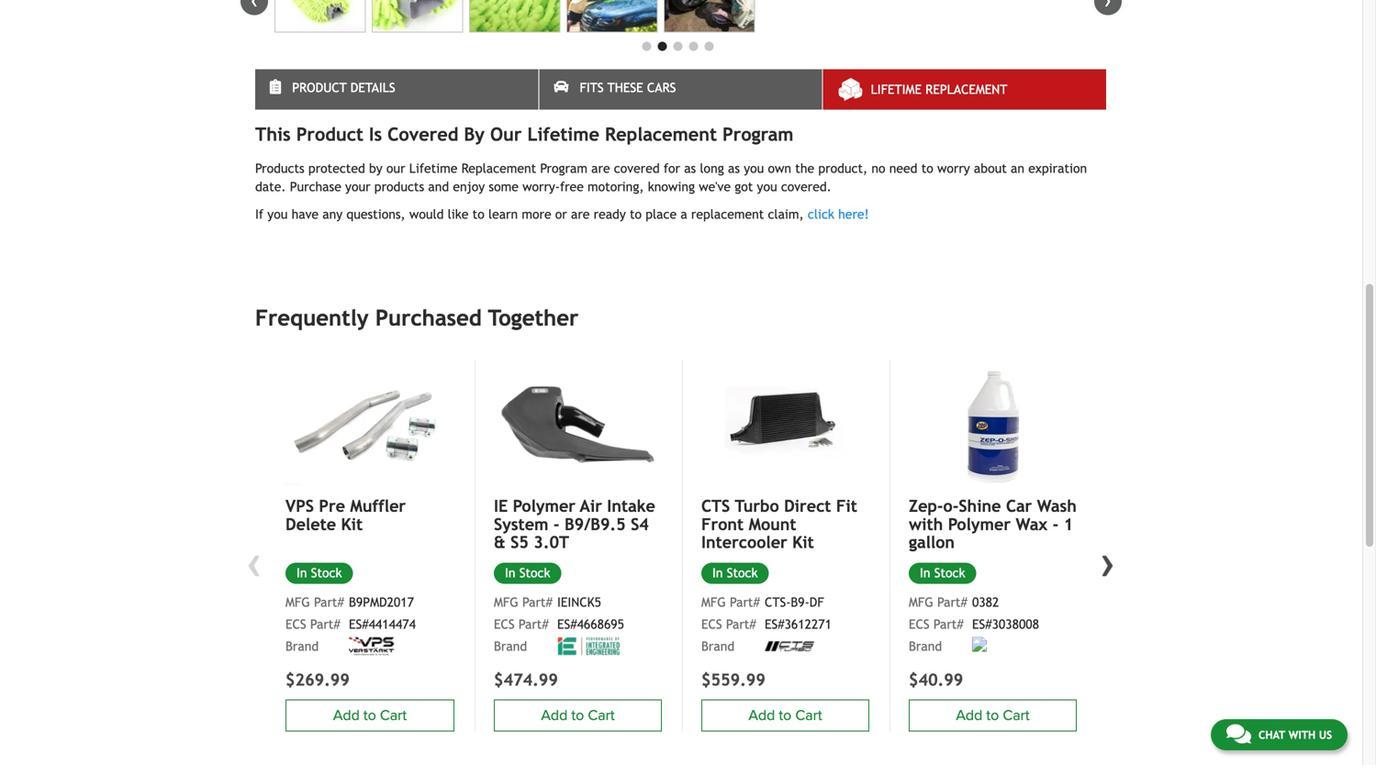 Task type: vqa. For each thing, say whether or not it's contained in the screenshot.


Task type: describe. For each thing, give the bounding box(es) containing it.
front
[[702, 515, 744, 534]]

questions,
[[347, 207, 406, 222]]

1 vertical spatial are
[[571, 207, 590, 222]]

integrated engineering image
[[557, 638, 624, 656]]

frequently purchased together
[[255, 305, 579, 331]]

mfg for cts turbo direct fit front mount intercooler kit
[[702, 595, 726, 610]]

zep-o-shine car wash with polymer wax - 1 gallon image
[[909, 360, 1077, 486]]

some
[[489, 180, 519, 194]]

in for ie polymer air intake system - b9/b9.5 s4 & s5 3.0t
[[505, 566, 516, 581]]

cts turbo direct fit front mount intercooler kit image
[[702, 360, 870, 486]]

gallon
[[909, 533, 955, 553]]

brand for $474.99
[[494, 640, 527, 654]]

1 vertical spatial lifetime
[[528, 124, 600, 145]]

zep image
[[972, 638, 997, 656]]

own
[[768, 161, 792, 176]]

products protected by our lifetime replacement program are covered for as long as you own the product, no need to worry about an expiration date. purchase your products and enjoy some worry-free motoring, knowing we've got you covered.
[[255, 161, 1087, 194]]

air
[[580, 497, 602, 516]]

add to cart button for $474.99
[[494, 700, 662, 732]]

and
[[428, 180, 449, 194]]

lifetime inside products protected by our lifetime replacement program are covered for as long as you own the product, no need to worry about an expiration date. purchase your products and enjoy some worry-free motoring, knowing we've got you covered.
[[409, 161, 458, 176]]

b9pmd2017
[[349, 595, 414, 610]]

fits these cars
[[580, 81, 676, 95]]

2 es#2619165 - mic493 - chenille plush microfiber mitt - this lime green wash mitt measures 7"x9" - chemical guys - audi bmw volkswagen mercedes benz mini porsche image from the left
[[372, 0, 463, 33]]

ie
[[494, 497, 508, 516]]

chat with us link
[[1211, 720, 1348, 751]]

part# up $474.99
[[519, 618, 549, 632]]

es#4668695
[[557, 618, 624, 632]]

more
[[522, 207, 552, 222]]

1 vertical spatial you
[[757, 180, 777, 194]]

pre
[[319, 497, 345, 516]]

got
[[735, 180, 753, 194]]

in for cts turbo direct fit front mount intercooler kit
[[713, 566, 723, 581]]

like
[[448, 207, 469, 222]]

add for $474.99
[[541, 707, 568, 725]]

direct
[[784, 497, 831, 516]]

polymer inside the zep-o-shine car wash with polymer wax - 1 gallon
[[948, 515, 1011, 534]]

are inside products protected by our lifetime replacement program are covered for as long as you own the product, no need to worry about an expiration date. purchase your products and enjoy some worry-free motoring, knowing we've got you covered.
[[592, 161, 610, 176]]

mfg part# 0382 ecs part# es#3038008 brand
[[909, 595, 1040, 654]]

part# left b9pmd2017
[[314, 595, 344, 610]]

fits
[[580, 81, 604, 95]]

lifetime replacement
[[871, 82, 1008, 97]]

3 es#2619165 - mic493 - chenille plush microfiber mitt - this lime green wash mitt measures 7"x9" - chemical guys - audi bmw volkswagen mercedes benz mini porsche image from the left
[[469, 0, 560, 33]]

polymer inside ie polymer air intake system - b9/b9.5 s4 & s5 3.0t
[[513, 497, 576, 516]]

protected
[[308, 161, 365, 176]]

the
[[796, 161, 815, 176]]

products
[[255, 161, 305, 176]]

vps pre muffler delete kit
[[286, 497, 406, 534]]

ready
[[594, 207, 626, 222]]

delete
[[286, 515, 336, 534]]

mount
[[749, 515, 797, 534]]

stock for zep-o-shine car wash with polymer wax - 1 gallon
[[935, 566, 966, 581]]

add to cart button for $40.99
[[909, 700, 1077, 732]]

chat
[[1259, 729, 1286, 742]]

is
[[369, 124, 382, 145]]

program inside products protected by our lifetime replacement program are covered for as long as you own the product, no need to worry about an expiration date. purchase your products and enjoy some worry-free motoring, knowing we've got you covered.
[[540, 161, 588, 176]]

add for $40.99
[[956, 707, 983, 725]]

long
[[700, 161, 724, 176]]

system
[[494, 515, 549, 534]]

1 es#2619165 - mic493 - chenille plush microfiber mitt - this lime green wash mitt measures 7"x9" - chemical guys - audi bmw volkswagen mercedes benz mini porsche image from the left
[[275, 0, 366, 33]]

products
[[374, 180, 424, 194]]

no
[[872, 161, 886, 176]]

mfg part# cts-b9-df ecs part# es#3612271 brand
[[702, 595, 832, 654]]

about
[[974, 161, 1007, 176]]

to inside products protected by our lifetime replacement program are covered for as long as you own the product, no need to worry about an expiration date. purchase your products and enjoy some worry-free motoring, knowing we've got you covered.
[[922, 161, 934, 176]]

add to cart button for $559.99
[[702, 700, 870, 732]]

add to cart for $40.99
[[956, 707, 1030, 725]]

b9/b9.5
[[565, 515, 626, 534]]

brand for $40.99
[[909, 640, 942, 654]]

brand inside mfg part# cts-b9-df ecs part# es#3612271 brand
[[702, 640, 735, 654]]

add to cart for $559.99
[[749, 707, 822, 725]]

wash
[[1037, 497, 1077, 516]]

kit inside cts turbo direct fit front mount intercooler kit
[[793, 533, 814, 553]]

cts
[[702, 497, 730, 516]]

add for $269.99
[[333, 707, 360, 725]]

free
[[560, 180, 584, 194]]

$474.99
[[494, 671, 558, 690]]

0 vertical spatial product
[[292, 81, 347, 95]]

part# left ieinck5
[[522, 595, 553, 610]]

in for vps pre muffler delete kit
[[297, 566, 307, 581]]

these
[[608, 81, 643, 95]]

together
[[488, 305, 579, 331]]

shine
[[959, 497, 1001, 516]]

part# left 0382
[[938, 595, 968, 610]]

mfg for ie polymer air intake system - b9/b9.5 s4 & s5 3.0t
[[494, 595, 519, 610]]

by
[[464, 124, 485, 145]]

add to cart button for $269.99
[[286, 700, 455, 732]]

vps
[[286, 497, 314, 516]]

zep-o-shine car wash with polymer wax - 1 gallon link
[[909, 497, 1077, 553]]

product details
[[292, 81, 395, 95]]

$559.99
[[702, 671, 766, 690]]

knowing
[[648, 180, 695, 194]]

if you have any questions, would like to learn more or are ready to place a replacement claim, click here!
[[255, 207, 869, 222]]

car
[[1006, 497, 1032, 516]]

stock for vps pre muffler delete kit
[[311, 566, 342, 581]]

mfg part# b9pmd2017 ecs part# es#4414474 brand
[[286, 595, 416, 654]]

to down 'verstarkt performance systems' icon
[[364, 707, 376, 725]]

2 horizontal spatial replacement
[[926, 82, 1008, 97]]

0 vertical spatial program
[[723, 124, 794, 145]]

$40.99
[[909, 671, 964, 690]]

add to cart for $474.99
[[541, 707, 615, 725]]

mfg part# ieinck5 ecs part# es#4668695 brand
[[494, 595, 624, 654]]

product,
[[819, 161, 868, 176]]

click
[[808, 207, 835, 222]]

here!
[[839, 207, 869, 222]]

cts turbo direct fit front mount intercooler kit link
[[702, 497, 870, 553]]

our
[[387, 161, 405, 176]]

enjoy
[[453, 180, 485, 194]]

any
[[323, 207, 343, 222]]

o-
[[944, 497, 959, 516]]

0 vertical spatial you
[[744, 161, 764, 176]]

cts turbo direct fit front mount intercooler kit
[[702, 497, 858, 553]]

ie polymer air intake system - b9/b9.5 s4 & s5 3.0t
[[494, 497, 656, 553]]

product details link
[[255, 69, 538, 110]]

ieinck5
[[557, 595, 602, 610]]

kit inside vps pre muffler delete kit
[[341, 515, 363, 534]]

frequently
[[255, 305, 369, 331]]

ie polymer air intake system - b9/b9.5 s4 & s5 3.0t link
[[494, 497, 662, 553]]

intake
[[607, 497, 656, 516]]

with inside the zep-o-shine car wash with polymer wax - 1 gallon
[[909, 515, 943, 534]]

mfg for vps pre muffler delete kit
[[286, 595, 310, 610]]

to down zep "icon"
[[987, 707, 999, 725]]



Task type: locate. For each thing, give the bounding box(es) containing it.
in stock down gallon
[[920, 566, 966, 581]]

2 add to cart from the left
[[541, 707, 615, 725]]

0 vertical spatial with
[[909, 515, 943, 534]]

1 horizontal spatial lifetime
[[528, 124, 600, 145]]

in stock down the intercooler
[[713, 566, 758, 581]]

you up got
[[744, 161, 764, 176]]

s4
[[631, 515, 649, 534]]

mfg inside the mfg part# ieinck5 ecs part# es#4668695 brand
[[494, 595, 519, 610]]

› link
[[1095, 538, 1122, 587]]

2 in stock from the left
[[505, 566, 551, 581]]

in stock for vps pre muffler delete kit
[[297, 566, 342, 581]]

covered
[[388, 124, 459, 145]]

4 in stock from the left
[[920, 566, 966, 581]]

1 add to cart from the left
[[333, 707, 407, 725]]

1 vertical spatial with
[[1289, 729, 1316, 742]]

mfg
[[286, 595, 310, 610], [494, 595, 519, 610], [702, 595, 726, 610], [909, 595, 934, 610]]

cart
[[380, 707, 407, 725], [588, 707, 615, 725], [796, 707, 822, 725], [1003, 707, 1030, 725]]

3 cart from the left
[[796, 707, 822, 725]]

part#
[[314, 595, 344, 610], [522, 595, 553, 610], [730, 595, 760, 610], [938, 595, 968, 610], [310, 618, 340, 632], [519, 618, 549, 632], [726, 618, 756, 632], [934, 618, 964, 632]]

lifetime up "and"
[[409, 161, 458, 176]]

by
[[369, 161, 383, 176]]

vps pre muffler delete kit image
[[286, 360, 455, 487]]

1 horizontal spatial replacement
[[605, 124, 717, 145]]

mfg down gallon
[[909, 595, 934, 610]]

1
[[1064, 515, 1074, 534]]

5 es#2619165 - mic493 - chenille plush microfiber mitt - this lime green wash mitt measures 7"x9" - chemical guys - audi bmw volkswagen mercedes benz mini porsche image from the left
[[664, 0, 755, 33]]

mfg inside mfg part# 0382 ecs part# es#3038008 brand
[[909, 595, 934, 610]]

0 horizontal spatial with
[[909, 515, 943, 534]]

4 cart from the left
[[1003, 707, 1030, 725]]

4 add from the left
[[956, 707, 983, 725]]

need
[[890, 161, 918, 176]]

4 add to cart from the left
[[956, 707, 1030, 725]]

part# left cts-
[[730, 595, 760, 610]]

stock down s5
[[520, 566, 551, 581]]

brand up $474.99
[[494, 640, 527, 654]]

ecs up $474.99
[[494, 618, 515, 632]]

stock down the intercooler
[[727, 566, 758, 581]]

learn
[[488, 207, 518, 222]]

comments image
[[1227, 724, 1252, 746]]

- right system
[[554, 515, 560, 534]]

add down $559.99
[[749, 707, 775, 725]]

mfg inside mfg part# b9pmd2017 ecs part# es#4414474 brand
[[286, 595, 310, 610]]

in stock down delete
[[297, 566, 342, 581]]

kit right delete
[[341, 515, 363, 534]]

4 es#2619165 - mic493 - chenille plush microfiber mitt - this lime green wash mitt measures 7"x9" - chemical guys - audi bmw volkswagen mercedes benz mini porsche image from the left
[[567, 0, 658, 33]]

3 stock from the left
[[727, 566, 758, 581]]

are right or
[[571, 207, 590, 222]]

in down gallon
[[920, 566, 931, 581]]

1 in from the left
[[297, 566, 307, 581]]

4 in from the left
[[920, 566, 931, 581]]

verstarkt performance systems image
[[349, 638, 395, 656]]

brand inside the mfg part# ieinck5 ecs part# es#4668695 brand
[[494, 640, 527, 654]]

ecs up $40.99
[[909, 618, 930, 632]]

1 mfg from the left
[[286, 595, 310, 610]]

2 vertical spatial you
[[267, 207, 288, 222]]

you right if
[[267, 207, 288, 222]]

0 horizontal spatial polymer
[[513, 497, 576, 516]]

0 horizontal spatial are
[[571, 207, 590, 222]]

4 add to cart button from the left
[[909, 700, 1077, 732]]

1 cart from the left
[[380, 707, 407, 725]]

mfg down delete
[[286, 595, 310, 610]]

are
[[592, 161, 610, 176], [571, 207, 590, 222]]

claim,
[[768, 207, 804, 222]]

1 add from the left
[[333, 707, 360, 725]]

a
[[681, 207, 688, 222]]

covered.
[[781, 180, 832, 194]]

as right for
[[684, 161, 696, 176]]

lifetime up need
[[871, 82, 922, 97]]

3 mfg from the left
[[702, 595, 726, 610]]

in stock for zep-o-shine car wash with polymer wax - 1 gallon
[[920, 566, 966, 581]]

in stock for cts turbo direct fit front mount intercooler kit
[[713, 566, 758, 581]]

purchased
[[375, 305, 482, 331]]

kit down direct at the bottom of page
[[793, 533, 814, 553]]

this
[[255, 124, 291, 145]]

brand for $269.99
[[286, 640, 319, 654]]

with left o-
[[909, 515, 943, 534]]

ecs for $474.99
[[494, 618, 515, 632]]

1 ecs from the left
[[286, 618, 306, 632]]

cart for $40.99
[[1003, 707, 1030, 725]]

stock for ie polymer air intake system - b9/b9.5 s4 & s5 3.0t
[[520, 566, 551, 581]]

as
[[684, 161, 696, 176], [728, 161, 740, 176]]

product left details
[[292, 81, 347, 95]]

0 horizontal spatial -
[[554, 515, 560, 534]]

2 stock from the left
[[520, 566, 551, 581]]

for
[[664, 161, 680, 176]]

mfg for zep-o-shine car wash with polymer wax - 1 gallon
[[909, 595, 934, 610]]

product up protected
[[296, 124, 364, 145]]

in down the intercooler
[[713, 566, 723, 581]]

intercooler
[[702, 533, 788, 553]]

if
[[255, 207, 264, 222]]

stock for cts turbo direct fit front mount intercooler kit
[[727, 566, 758, 581]]

vps pre muffler delete kit link
[[286, 497, 455, 534]]

brand inside mfg part# b9pmd2017 ecs part# es#4414474 brand
[[286, 640, 319, 654]]

2 in from the left
[[505, 566, 516, 581]]

ecs for $40.99
[[909, 618, 930, 632]]

or
[[555, 207, 567, 222]]

kit
[[341, 515, 363, 534], [793, 533, 814, 553]]

0 vertical spatial replacement
[[926, 82, 1008, 97]]

brand up $269.99
[[286, 640, 319, 654]]

s5
[[511, 533, 529, 553]]

cart for $474.99
[[588, 707, 615, 725]]

brand up $40.99
[[909, 640, 942, 654]]

- left 1
[[1053, 515, 1059, 534]]

2 add to cart button from the left
[[494, 700, 662, 732]]

3.0t
[[534, 533, 569, 553]]

place
[[646, 207, 677, 222]]

replacement up some
[[462, 161, 536, 176]]

cart for $269.99
[[380, 707, 407, 725]]

1 horizontal spatial polymer
[[948, 515, 1011, 534]]

mfg left cts-
[[702, 595, 726, 610]]

covered
[[614, 161, 660, 176]]

are up motoring,
[[592, 161, 610, 176]]

replacement up for
[[605, 124, 717, 145]]

ecs for $269.99
[[286, 618, 306, 632]]

df
[[810, 595, 824, 610]]

add to cart button down $269.99
[[286, 700, 455, 732]]

replacement inside products protected by our lifetime replacement program are covered for as long as you own the product, no need to worry about an expiration date. purchase your products and enjoy some worry-free motoring, knowing we've got you covered.
[[462, 161, 536, 176]]

cart for $559.99
[[796, 707, 822, 725]]

worry-
[[523, 180, 560, 194]]

es#3038008
[[972, 618, 1040, 632]]

3 add to cart button from the left
[[702, 700, 870, 732]]

lifetime replacement link
[[823, 69, 1107, 110]]

have
[[292, 207, 319, 222]]

›
[[1101, 538, 1116, 587]]

1 horizontal spatial as
[[728, 161, 740, 176]]

0 horizontal spatial as
[[684, 161, 696, 176]]

0 vertical spatial lifetime
[[871, 82, 922, 97]]

-
[[554, 515, 560, 534], [1053, 515, 1059, 534]]

add to cart down $269.99
[[333, 707, 407, 725]]

1 as from the left
[[684, 161, 696, 176]]

1 - from the left
[[554, 515, 560, 534]]

program
[[723, 124, 794, 145], [540, 161, 588, 176]]

1 horizontal spatial with
[[1289, 729, 1316, 742]]

replacement
[[926, 82, 1008, 97], [605, 124, 717, 145], [462, 161, 536, 176]]

3 brand from the left
[[702, 640, 735, 654]]

ecs
[[286, 618, 306, 632], [494, 618, 515, 632], [702, 618, 722, 632], [909, 618, 930, 632]]

us
[[1319, 729, 1332, 742]]

click here! link
[[808, 207, 869, 222]]

3 add to cart from the left
[[749, 707, 822, 725]]

replacement up "worry"
[[926, 82, 1008, 97]]

our
[[490, 124, 522, 145]]

purchase
[[290, 180, 341, 194]]

in stock
[[297, 566, 342, 581], [505, 566, 551, 581], [713, 566, 758, 581], [920, 566, 966, 581]]

1 brand from the left
[[286, 640, 319, 654]]

2 add from the left
[[541, 707, 568, 725]]

lifetime up free
[[528, 124, 600, 145]]

4 ecs from the left
[[909, 618, 930, 632]]

add to cart
[[333, 707, 407, 725], [541, 707, 615, 725], [749, 707, 822, 725], [956, 707, 1030, 725]]

0 horizontal spatial lifetime
[[409, 161, 458, 176]]

an
[[1011, 161, 1025, 176]]

mfg down &
[[494, 595, 519, 610]]

add to cart down $40.99
[[956, 707, 1030, 725]]

in stock for ie polymer air intake system - b9/b9.5 s4 & s5 3.0t
[[505, 566, 551, 581]]

1 stock from the left
[[311, 566, 342, 581]]

2 brand from the left
[[494, 640, 527, 654]]

in for zep-o-shine car wash with polymer wax - 1 gallon
[[920, 566, 931, 581]]

you
[[744, 161, 764, 176], [757, 180, 777, 194], [267, 207, 288, 222]]

3 in stock from the left
[[713, 566, 758, 581]]

add down $269.99
[[333, 707, 360, 725]]

ecs inside mfg part# b9pmd2017 ecs part# es#4414474 brand
[[286, 618, 306, 632]]

cts image
[[765, 642, 815, 652]]

2 mfg from the left
[[494, 595, 519, 610]]

- inside ie polymer air intake system - b9/b9.5 s4 & s5 3.0t
[[554, 515, 560, 534]]

product
[[292, 81, 347, 95], [296, 124, 364, 145]]

4 brand from the left
[[909, 640, 942, 654]]

with left the us
[[1289, 729, 1316, 742]]

1 horizontal spatial kit
[[793, 533, 814, 553]]

1 vertical spatial program
[[540, 161, 588, 176]]

lifetime
[[871, 82, 922, 97], [528, 124, 600, 145], [409, 161, 458, 176]]

brand
[[286, 640, 319, 654], [494, 640, 527, 654], [702, 640, 735, 654], [909, 640, 942, 654]]

part# up $40.99
[[934, 618, 964, 632]]

b9-
[[791, 595, 810, 610]]

to right need
[[922, 161, 934, 176]]

your
[[345, 180, 371, 194]]

ecs inside mfg part# 0382 ecs part# es#3038008 brand
[[909, 618, 930, 632]]

program up free
[[540, 161, 588, 176]]

ie polymer air intake system - b9/b9.5 s4 & s5 3.0t image
[[494, 360, 662, 486]]

you down 'own'
[[757, 180, 777, 194]]

ecs inside mfg part# cts-b9-df ecs part# es#3612271 brand
[[702, 618, 722, 632]]

replacement
[[691, 207, 764, 222]]

wax
[[1016, 515, 1048, 534]]

part# up $559.99
[[726, 618, 756, 632]]

2 - from the left
[[1053, 515, 1059, 534]]

in stock down s5
[[505, 566, 551, 581]]

in down s5
[[505, 566, 516, 581]]

to down cts image
[[779, 707, 792, 725]]

stock down gallon
[[935, 566, 966, 581]]

1 in stock from the left
[[297, 566, 342, 581]]

add to cart for $269.99
[[333, 707, 407, 725]]

0 horizontal spatial program
[[540, 161, 588, 176]]

brand up $559.99
[[702, 640, 735, 654]]

2 vertical spatial replacement
[[462, 161, 536, 176]]

add to cart down $559.99
[[749, 707, 822, 725]]

2 cart from the left
[[588, 707, 615, 725]]

1 vertical spatial product
[[296, 124, 364, 145]]

program up 'own'
[[723, 124, 794, 145]]

2 as from the left
[[728, 161, 740, 176]]

stock down delete
[[311, 566, 342, 581]]

1 horizontal spatial program
[[723, 124, 794, 145]]

ecs up $269.99
[[286, 618, 306, 632]]

fit
[[836, 497, 858, 516]]

add down $474.99
[[541, 707, 568, 725]]

details
[[351, 81, 395, 95]]

2 horizontal spatial lifetime
[[871, 82, 922, 97]]

in down delete
[[297, 566, 307, 581]]

part# up $269.99
[[310, 618, 340, 632]]

2 ecs from the left
[[494, 618, 515, 632]]

- inside the zep-o-shine car wash with polymer wax - 1 gallon
[[1053, 515, 1059, 534]]

1 vertical spatial replacement
[[605, 124, 717, 145]]

worry
[[938, 161, 970, 176]]

add down $40.99
[[956, 707, 983, 725]]

0 vertical spatial are
[[592, 161, 610, 176]]

1 horizontal spatial -
[[1053, 515, 1059, 534]]

polymer
[[513, 497, 576, 516], [948, 515, 1011, 534]]

to down integrated engineering image
[[572, 707, 584, 725]]

3 ecs from the left
[[702, 618, 722, 632]]

add to cart button down $474.99
[[494, 700, 662, 732]]

as up got
[[728, 161, 740, 176]]

add
[[333, 707, 360, 725], [541, 707, 568, 725], [749, 707, 775, 725], [956, 707, 983, 725]]

0382
[[972, 595, 999, 610]]

to
[[922, 161, 934, 176], [473, 207, 485, 222], [630, 207, 642, 222], [364, 707, 376, 725], [572, 707, 584, 725], [779, 707, 792, 725], [987, 707, 999, 725]]

add for $559.99
[[749, 707, 775, 725]]

ecs inside the mfg part# ieinck5 ecs part# es#4668695 brand
[[494, 618, 515, 632]]

ecs up $559.99
[[702, 618, 722, 632]]

add to cart button down $40.99
[[909, 700, 1077, 732]]

we've
[[699, 180, 731, 194]]

mfg inside mfg part# cts-b9-df ecs part# es#3612271 brand
[[702, 595, 726, 610]]

4 mfg from the left
[[909, 595, 934, 610]]

add to cart button down $559.99
[[702, 700, 870, 732]]

1 horizontal spatial are
[[592, 161, 610, 176]]

es#2619165 - mic493 - chenille plush microfiber mitt - this lime green wash mitt measures 7"x9" - chemical guys - audi bmw volkswagen mercedes benz mini porsche image
[[275, 0, 366, 33], [372, 0, 463, 33], [469, 0, 560, 33], [567, 0, 658, 33], [664, 0, 755, 33]]

expiration
[[1029, 161, 1087, 176]]

1 add to cart button from the left
[[286, 700, 455, 732]]

add to cart down $474.99
[[541, 707, 615, 725]]

to right like
[[473, 207, 485, 222]]

0 horizontal spatial kit
[[341, 515, 363, 534]]

to left place
[[630, 207, 642, 222]]

0 horizontal spatial replacement
[[462, 161, 536, 176]]

3 in from the left
[[713, 566, 723, 581]]

brand inside mfg part# 0382 ecs part# es#3038008 brand
[[909, 640, 942, 654]]

3 add from the left
[[749, 707, 775, 725]]

4 stock from the left
[[935, 566, 966, 581]]

2 vertical spatial lifetime
[[409, 161, 458, 176]]

muffler
[[350, 497, 406, 516]]



